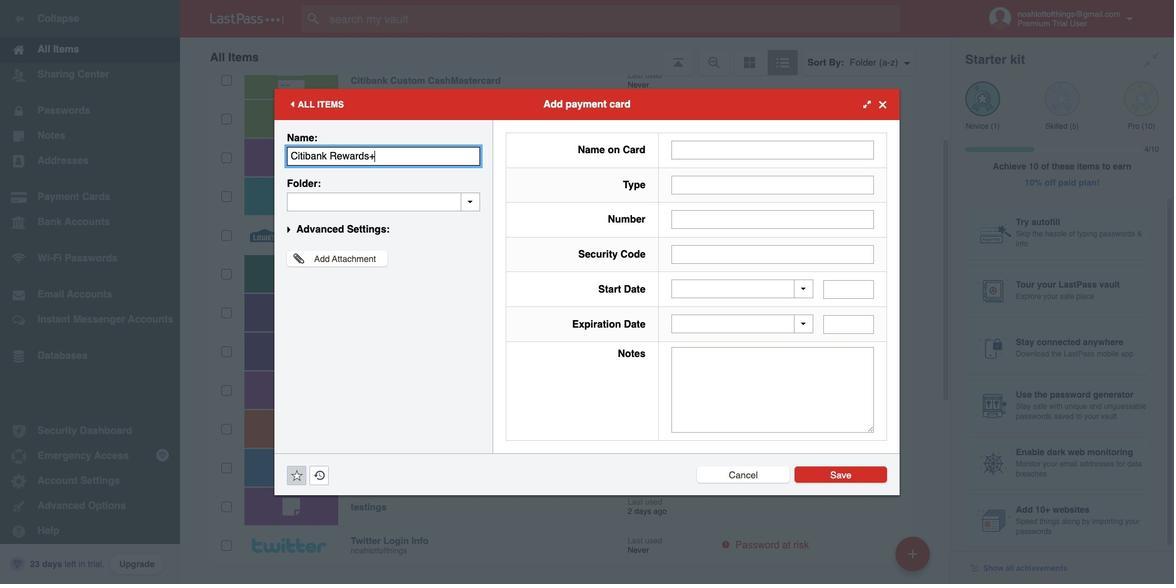 Task type: vqa. For each thing, say whether or not it's contained in the screenshot.
the New item navigation
yes



Task type: locate. For each thing, give the bounding box(es) containing it.
None text field
[[287, 147, 480, 166], [824, 315, 874, 334], [287, 147, 480, 166], [824, 315, 874, 334]]

dialog
[[275, 89, 900, 495]]

new item image
[[909, 549, 918, 558]]

None text field
[[671, 141, 874, 160], [671, 176, 874, 194], [287, 193, 480, 211], [671, 210, 874, 229], [671, 245, 874, 264], [824, 280, 874, 299], [671, 347, 874, 433], [671, 141, 874, 160], [671, 176, 874, 194], [287, 193, 480, 211], [671, 210, 874, 229], [671, 245, 874, 264], [824, 280, 874, 299], [671, 347, 874, 433]]

main navigation navigation
[[0, 0, 180, 584]]

Search search field
[[301, 5, 925, 33]]



Task type: describe. For each thing, give the bounding box(es) containing it.
search my vault text field
[[301, 5, 925, 33]]

lastpass image
[[210, 13, 284, 24]]

vault options navigation
[[180, 38, 951, 75]]

new item navigation
[[891, 533, 938, 584]]



